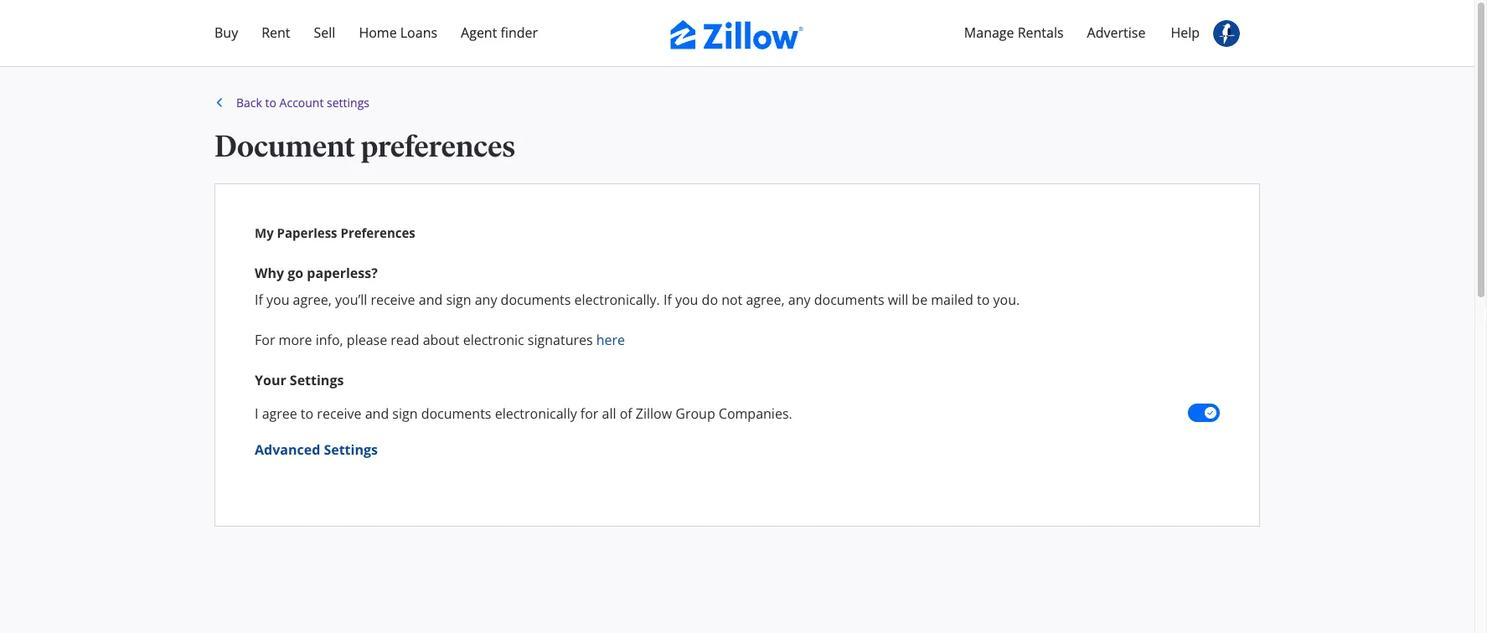 Task type: describe. For each thing, give the bounding box(es) containing it.
manage rentals link
[[953, 13, 1076, 53]]

electronic
[[463, 331, 524, 349]]

manage rentals
[[964, 23, 1064, 42]]

paperless
[[277, 225, 337, 241]]

receive inside the why go paperless? if you agree, you'll receive and sign any documents electronically. if you do not agree, any documents will be mailed to you.
[[371, 290, 415, 309]]

rentals
[[1018, 23, 1064, 42]]

1 horizontal spatial to
[[301, 404, 314, 423]]

more
[[279, 331, 312, 349]]

help
[[1171, 23, 1200, 42]]

0 horizontal spatial sign
[[392, 404, 418, 423]]

document
[[215, 128, 355, 164]]

0 horizontal spatial to
[[265, 95, 277, 111]]

sell link
[[302, 13, 347, 53]]

of
[[620, 404, 632, 423]]

2 you from the left
[[675, 290, 698, 309]]

mailed
[[931, 290, 974, 309]]

2 agree, from the left
[[746, 290, 785, 309]]

i
[[255, 404, 259, 423]]

2 horizontal spatial documents
[[814, 290, 885, 309]]

paperless?
[[307, 264, 378, 282]]

chevron right image
[[428, 168, 448, 188]]

2 any from the left
[[788, 290, 811, 309]]

go
[[288, 264, 304, 282]]

home
[[359, 23, 397, 42]]

1 agree, from the left
[[293, 290, 332, 309]]

agent finder
[[461, 23, 538, 42]]

here
[[596, 331, 625, 349]]

zillow logo image
[[670, 20, 805, 49]]

preferences
[[341, 225, 416, 241]]

loans
[[400, 23, 438, 42]]

settings for advanced settings
[[324, 441, 378, 459]]

manage
[[964, 23, 1014, 42]]

settings
[[327, 95, 370, 111]]

group
[[676, 404, 715, 423]]

signatures
[[528, 331, 593, 349]]

electronically.
[[575, 290, 660, 309]]

1 vertical spatial and
[[365, 404, 389, 423]]

for
[[581, 404, 599, 423]]

about
[[423, 331, 460, 349]]

account
[[280, 95, 324, 111]]

info,
[[316, 331, 343, 349]]

rent
[[262, 23, 290, 42]]

electronically
[[495, 404, 577, 423]]

advanced settings
[[255, 441, 378, 459]]

you.
[[993, 290, 1020, 309]]

my paperless preferences
[[255, 225, 416, 241]]

not
[[722, 290, 743, 309]]

help link
[[1159, 13, 1212, 53]]

read
[[391, 331, 419, 349]]

agree
[[262, 404, 297, 423]]

here button
[[596, 330, 625, 350]]

and inside the why go paperless? if you agree, you'll receive and sign any documents electronically. if you do not agree, any documents will be mailed to you.
[[419, 290, 443, 309]]



Task type: vqa. For each thing, say whether or not it's contained in the screenshot.
Group
yes



Task type: locate. For each thing, give the bounding box(es) containing it.
zillow
[[636, 404, 672, 423]]

0 horizontal spatial receive
[[317, 404, 362, 423]]

advanced settings button
[[255, 440, 378, 460]]

1 if from the left
[[255, 290, 263, 309]]

0 horizontal spatial if
[[255, 290, 263, 309]]

1 horizontal spatial any
[[788, 290, 811, 309]]

do
[[702, 290, 718, 309]]

for
[[255, 331, 275, 349]]

2 horizontal spatial to
[[977, 290, 990, 309]]

1 horizontal spatial sign
[[446, 290, 471, 309]]

and
[[419, 290, 443, 309], [365, 404, 389, 423]]

2 if from the left
[[664, 290, 672, 309]]

main navigation
[[0, 0, 1475, 277]]

document preferences
[[215, 128, 515, 164]]

to
[[265, 95, 277, 111], [977, 290, 990, 309], [301, 404, 314, 423]]

be
[[912, 290, 928, 309]]

you left do
[[675, 290, 698, 309]]

you down why
[[266, 290, 290, 309]]

buy link
[[203, 13, 250, 53]]

0 horizontal spatial any
[[475, 290, 497, 309]]

any up electronic
[[475, 290, 497, 309]]

please
[[347, 331, 387, 349]]

your profile default icon image
[[1213, 20, 1240, 47]]

sell
[[314, 23, 336, 42]]

agent finder link
[[449, 13, 550, 53]]

sign
[[446, 290, 471, 309], [392, 404, 418, 423]]

1 horizontal spatial if
[[664, 290, 672, 309]]

settings for your settings
[[290, 371, 344, 389]]

receive right 'you'll'
[[371, 290, 415, 309]]

1 horizontal spatial receive
[[371, 290, 415, 309]]

any right not
[[788, 290, 811, 309]]

home loans
[[359, 23, 438, 42]]

1 horizontal spatial you
[[675, 290, 698, 309]]

sign up about
[[446, 290, 471, 309]]

to right agree at the left of the page
[[301, 404, 314, 423]]

back to account settings
[[236, 95, 370, 111]]

finder
[[501, 23, 538, 42]]

rent link
[[250, 13, 302, 53]]

documents
[[501, 290, 571, 309], [814, 290, 885, 309], [421, 404, 492, 423]]

agree, down go
[[293, 290, 332, 309]]

chevron left image
[[211, 98, 228, 108]]

to inside the why go paperless? if you agree, you'll receive and sign any documents electronically. if you do not agree, any documents will be mailed to you.
[[977, 290, 990, 309]]

documents down about
[[421, 404, 492, 423]]

1 vertical spatial settings
[[324, 441, 378, 459]]

for more info, please read about electronic signatures here
[[255, 331, 625, 349]]

your settings
[[255, 371, 344, 389]]

0 vertical spatial to
[[265, 95, 277, 111]]

your
[[255, 371, 286, 389]]

companies.
[[719, 404, 793, 423]]

0 horizontal spatial documents
[[421, 404, 492, 423]]

1 vertical spatial to
[[977, 290, 990, 309]]

0 horizontal spatial agree,
[[293, 290, 332, 309]]

1 horizontal spatial agree,
[[746, 290, 785, 309]]

0 horizontal spatial and
[[365, 404, 389, 423]]

to left you.
[[977, 290, 990, 309]]

my
[[255, 225, 274, 241]]

any
[[475, 290, 497, 309], [788, 290, 811, 309]]

documents up signatures
[[501, 290, 571, 309]]

why
[[255, 264, 284, 282]]

1 horizontal spatial documents
[[501, 290, 571, 309]]

sign down read
[[392, 404, 418, 423]]

advertise link
[[1076, 13, 1158, 53]]

if
[[255, 290, 263, 309], [664, 290, 672, 309]]

and up for more info, please read about electronic signatures here
[[419, 290, 443, 309]]

receive up the advanced settings button
[[317, 404, 362, 423]]

agent
[[461, 23, 497, 42]]

0 horizontal spatial you
[[266, 290, 290, 309]]

if down why
[[255, 290, 263, 309]]

i agree to receive and sign documents electronically for all of zillow group companies.
[[255, 404, 793, 423]]

agree,
[[293, 290, 332, 309], [746, 290, 785, 309]]

1 horizontal spatial and
[[419, 290, 443, 309]]

2 vertical spatial to
[[301, 404, 314, 423]]

will
[[888, 290, 909, 309]]

1 you from the left
[[266, 290, 290, 309]]

back
[[236, 95, 262, 111]]

documents left "will"
[[814, 290, 885, 309]]

advertise
[[1087, 23, 1146, 42]]

all
[[602, 404, 616, 423]]

settings inside button
[[324, 441, 378, 459]]

settings
[[290, 371, 344, 389], [324, 441, 378, 459]]

preferences
[[361, 128, 515, 164]]

why go paperless? if you agree, you'll receive and sign any documents electronically. if you do not agree, any documents will be mailed to you.
[[255, 264, 1020, 309]]

sign inside the why go paperless? if you agree, you'll receive and sign any documents electronically. if you do not agree, any documents will be mailed to you.
[[446, 290, 471, 309]]

agree, right not
[[746, 290, 785, 309]]

buy
[[215, 23, 238, 42]]

advanced
[[255, 441, 320, 459]]

you
[[266, 290, 290, 309], [675, 290, 698, 309]]

to right back
[[265, 95, 277, 111]]

you'll
[[335, 290, 367, 309]]

settings right advanced
[[324, 441, 378, 459]]

0 vertical spatial and
[[419, 290, 443, 309]]

1 vertical spatial sign
[[392, 404, 418, 423]]

0 vertical spatial receive
[[371, 290, 415, 309]]

and up advanced settings
[[365, 404, 389, 423]]

home image
[[221, 88, 258, 125]]

home loans link
[[347, 13, 449, 53]]

receive
[[371, 290, 415, 309], [317, 404, 362, 423]]

1 any from the left
[[475, 290, 497, 309]]

settings down info,
[[290, 371, 344, 389]]

if left do
[[664, 290, 672, 309]]

0 vertical spatial settings
[[290, 371, 344, 389]]

1 vertical spatial receive
[[317, 404, 362, 423]]

0 vertical spatial sign
[[446, 290, 471, 309]]



